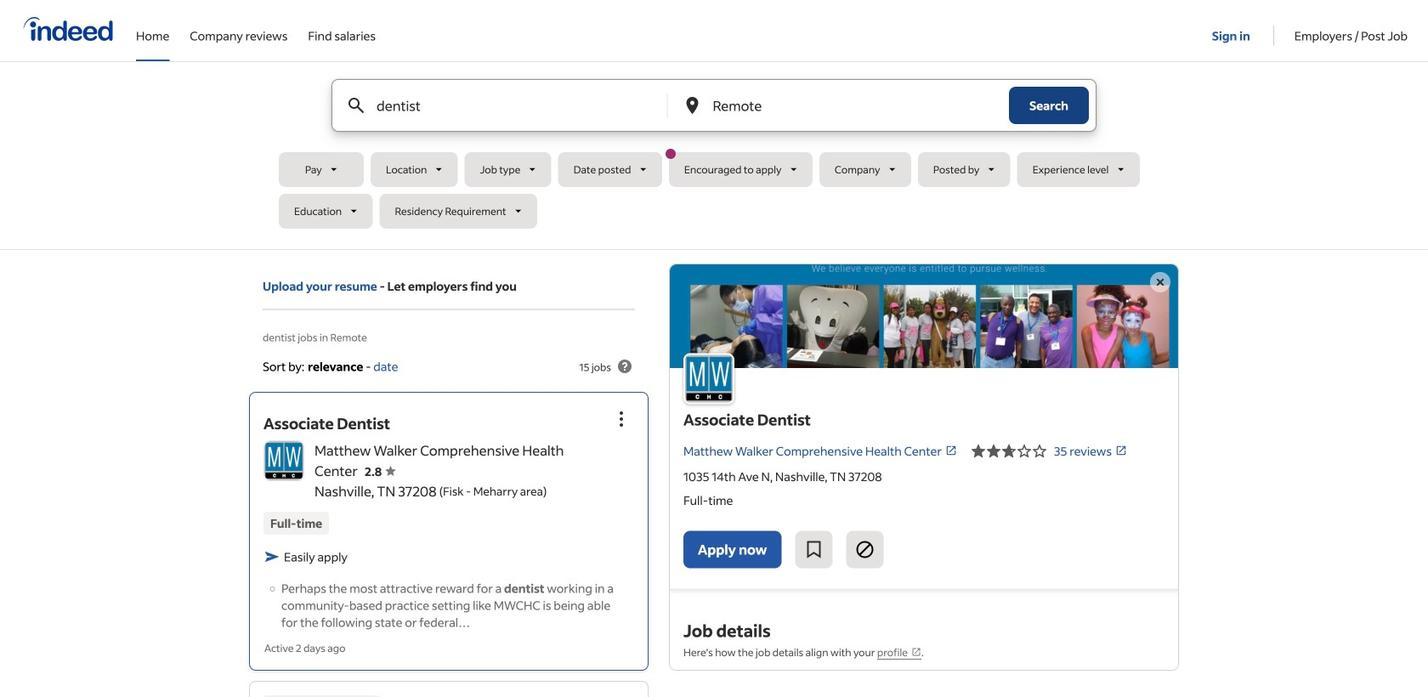 Task type: locate. For each thing, give the bounding box(es) containing it.
not interested image
[[855, 539, 875, 560]]

job preferences (opens in a new window) image
[[911, 647, 921, 657]]

matthew walker comprehensive health center logo image
[[670, 264, 1178, 368], [683, 353, 734, 404]]

Edit location text field
[[709, 80, 975, 131]]

help icon image
[[615, 356, 635, 377]]

search: Job title, keywords, or company text field
[[373, 80, 639, 131]]

2.8 out of five stars rating image
[[365, 464, 395, 479]]

matthew walker comprehensive health center (opens in a new tab) image
[[945, 445, 957, 457]]

None search field
[[279, 79, 1149, 235]]



Task type: vqa. For each thing, say whether or not it's contained in the screenshot.
reviews for 15 reviews
no



Task type: describe. For each thing, give the bounding box(es) containing it.
company logo image
[[264, 441, 303, 480]]

close job details image
[[1150, 272, 1171, 292]]

job actions for associate dentist is collapsed image
[[611, 409, 632, 429]]

2.8 out of 5 stars. link to 35 reviews company ratings (opens in a new tab) image
[[1115, 445, 1127, 457]]

2.8 out of 5 stars image
[[971, 441, 1047, 461]]

save this job image
[[804, 539, 824, 560]]



